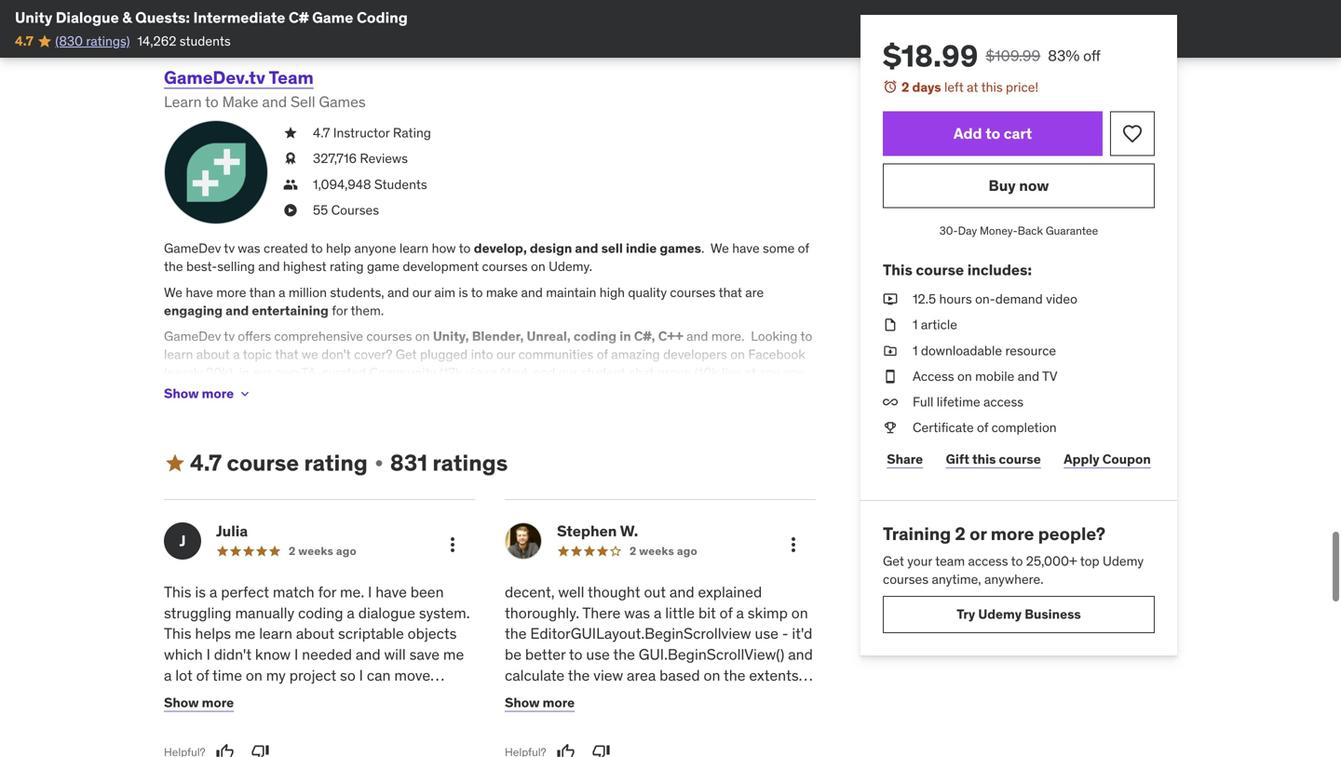 Task type: vqa. For each thing, say whether or not it's contained in the screenshot.
"&" within the the health & fitness link
no



Task type: describe. For each thing, give the bounding box(es) containing it.
(830
[[55, 33, 83, 49]]

xsmall image for access on mobile and tv
[[883, 367, 898, 386]]

better
[[525, 645, 566, 664]]

ago for for
[[336, 544, 357, 559]]

anywhere.
[[985, 571, 1044, 588]]

downloadable
[[921, 342, 1003, 359]]

gift
[[946, 451, 970, 468]]

i down helps
[[206, 645, 211, 664]]

a right get
[[660, 687, 668, 706]]

2 down "w."
[[630, 544, 637, 559]]

less
[[202, 17, 227, 34]]

make inside we have more than a million students, and our aim is to make and maintain high quality courses that are engaging and entertaining for them.
[[486, 284, 518, 301]]

try
[[957, 606, 976, 623]]

more inside this is a perfect match for me. i have been struggling manually coding a dialogue system. this helps me learn about scriptable objects which i didn't know i needed and will save me a lot of time on my project so i can move forward with more interesting problems!
[[250, 687, 285, 706]]

1,094,948
[[313, 176, 371, 193]]

to left help
[[311, 240, 323, 257]]

to inside button
[[986, 124, 1001, 143]]

don't
[[322, 346, 351, 363]]

nodes
[[531, 687, 571, 706]]

help
[[326, 240, 351, 257]]

w.
[[620, 522, 639, 541]]

highest
[[283, 258, 327, 275]]

this for this is a perfect match for me. i have been struggling manually coding a dialogue system. this helps me learn about scriptable objects which i didn't know i needed and will save me a lot of time on my project so i can move forward with more interesting problems!
[[164, 583, 192, 602]]

c++
[[658, 328, 684, 345]]

xsmall image for 1 downloadable resource
[[883, 342, 898, 360]]

a down me.
[[347, 604, 355, 623]]

and left tv
[[1018, 368, 1040, 385]]

0 vertical spatial was
[[238, 240, 261, 257]]

to inside and more.  looking to learn about a topic that we don't cover? get plugged into our communities of amazing developers on facebook (nearly 20k), in our own ta-curated community (17k views/day), and our student chat group (10k live at any one time).
[[801, 328, 813, 345]]

show more for decent, well thought out and explained thoroughly. there was a little bit of a skimp on the editorguilayout.beginscrollview use - it'd be better to use the gui.beginscrollview() and calculate the view area based on the extents of the nodes [you can get a rect to determine the left, right, top, bottom extents to determine how large the canvas view area should be] this would make the canvas theoretically 
[[505, 695, 575, 711]]

courses inside .  we have some of the best-selling and highest rating game development courses on udemy.
[[482, 258, 528, 275]]

14,262 students
[[137, 33, 231, 49]]

coding inside this is a perfect match for me. i have been struggling manually coding a dialogue system. this helps me learn about scriptable objects which i didn't know i needed and will save me a lot of time on my project so i can move forward with more interesting problems!
[[298, 604, 343, 623]]

show more button for this is a perfect match for me. i have been struggling manually coding a dialogue system. this helps me learn about scriptable objects which i didn't know i needed and will save me a lot of time on my project so i can move forward with more interesting problems!
[[164, 685, 234, 722]]

&
[[122, 8, 132, 27]]

gift this course link
[[942, 441, 1045, 478]]

that inside and more.  looking to learn about a topic that we don't cover? get plugged into our communities of amazing developers on facebook (nearly 20k), in our own ta-curated community (17k views/day), and our student chat group (10k live at any one time).
[[275, 346, 299, 363]]

show for the show less button at left
[[164, 17, 199, 34]]

interesting
[[288, 687, 360, 706]]

gamedev tv for the
[[164, 240, 235, 257]]

struggling
[[164, 604, 232, 623]]

0 vertical spatial at
[[967, 79, 979, 96]]

0 vertical spatial learn
[[400, 240, 429, 257]]

is inside we have more than a million students, and our aim is to make and maintain high quality courses that are engaging and entertaining for them.
[[459, 284, 468, 301]]

on down downloadable
[[958, 368, 973, 385]]

mark review by stephen w. as unhelpful image
[[592, 743, 611, 758]]

gamedev tv for about
[[164, 328, 235, 345]]

best-
[[186, 258, 217, 275]]

about inside this is a perfect match for me. i have been struggling manually coding a dialogue system. this helps me learn about scriptable objects which i didn't know i needed and will save me a lot of time on my project so i can move forward with more interesting problems!
[[296, 625, 335, 644]]

day
[[958, 224, 978, 238]]

left
[[945, 79, 964, 96]]

dialogue
[[56, 8, 119, 27]]

and up udemy.
[[575, 240, 599, 257]]

for inside this is a perfect match for me. i have been struggling manually coding a dialogue system. this helps me learn about scriptable objects which i didn't know i needed and will save me a lot of time on my project so i can move forward with more interesting problems!
[[318, 583, 336, 602]]

and inside .  we have some of the best-selling and highest rating game development courses on udemy.
[[258, 258, 280, 275]]

and up unreal, at top left
[[521, 284, 543, 301]]

match
[[273, 583, 315, 602]]

the right mark review by stephen w. as helpful image on the bottom left
[[588, 750, 610, 758]]

in inside and more.  looking to learn about a topic that we don't cover? get plugged into our communities of amazing developers on facebook (nearly 20k), in our own ta-curated community (17k views/day), and our student chat group (10k live at any one time).
[[239, 365, 250, 381]]

a inside we have more than a million students, and our aim is to make and maintain high quality courses that are engaging and entertaining for them.
[[279, 284, 286, 301]]

top,
[[572, 708, 598, 727]]

4.7 for 4.7 instructor rating
[[313, 125, 330, 141]]

on down gui.beginscrollview()
[[704, 666, 721, 685]]

rect
[[672, 687, 698, 706]]

2 up match
[[289, 544, 296, 559]]

full
[[913, 394, 934, 410]]

1 horizontal spatial use
[[755, 625, 779, 644]]

unity dialogue & quests: intermediate c# game coding
[[15, 8, 408, 27]]

xsmall image left 327,716
[[283, 150, 298, 168]]

1 for 1 article
[[913, 317, 918, 333]]

c#
[[289, 8, 309, 27]]

2 days left at this price!
[[902, 79, 1039, 96]]

time).
[[164, 383, 197, 400]]

develop,
[[474, 240, 527, 257]]

gamedev.tv team link
[[164, 66, 314, 88]]

it'd
[[792, 625, 813, 644]]

a up struggling
[[210, 583, 217, 602]]

buy now button
[[883, 164, 1155, 208]]

games
[[660, 240, 702, 257]]

curated
[[322, 365, 366, 381]]

show less
[[164, 17, 227, 34]]

share button
[[883, 441, 928, 478]]

now
[[1020, 176, 1050, 195]]

-
[[782, 625, 789, 644]]

1 vertical spatial canvas
[[614, 750, 660, 758]]

show for show more 'button' related to decent, well thought out and explained thoroughly. there was a little bit of a skimp on the editorguilayout.beginscrollview use - it'd be better to use the gui.beginscrollview() and calculate the view area based on the extents of the nodes [you can get a rect to determine the left, right, top, bottom extents to determine how large the canvas view area should be] this would make the canvas theoretically 
[[505, 695, 540, 711]]

with
[[219, 687, 247, 706]]

of down it'd
[[803, 666, 816, 685]]

our up views/day),
[[497, 346, 515, 363]]

gamedev.tv
[[164, 66, 266, 88]]

of inside this is a perfect match for me. i have been struggling manually coding a dialogue system. this helps me learn about scriptable objects which i didn't know i needed and will save me a lot of time on my project so i can move forward with more interesting problems!
[[196, 666, 209, 685]]

of down full lifetime access
[[977, 419, 989, 436]]

2 right "alarm" "icon"
[[902, 79, 910, 96]]

mobile
[[976, 368, 1015, 385]]

4.7 course rating
[[190, 449, 368, 477]]

i right know
[[294, 645, 298, 664]]

access on mobile and tv
[[913, 368, 1058, 385]]

includes:
[[968, 260, 1032, 279]]

apply coupon
[[1064, 451, 1151, 468]]

.  we have some of the best-selling and highest rating game development courses on udemy.
[[164, 240, 810, 275]]

for inside we have more than a million students, and our aim is to make and maintain high quality courses that are engaging and entertaining for them.
[[332, 302, 348, 319]]

course inside 'link'
[[999, 451, 1042, 468]]

we
[[302, 346, 318, 363]]

training
[[883, 523, 952, 545]]

and down "communities"
[[534, 365, 556, 381]]

show more button for decent, well thought out and explained thoroughly. there was a little bit of a skimp on the editorguilayout.beginscrollview use - it'd be better to use the gui.beginscrollview() and calculate the view area based on the extents of the nodes [you can get a rect to determine the left, right, top, bottom extents to determine how large the canvas view area should be] this would make the canvas theoretically 
[[505, 685, 575, 722]]

this inside decent, well thought out and explained thoroughly. there was a little bit of a skimp on the editorguilayout.beginscrollview use - it'd be better to use the gui.beginscrollview() and calculate the view area based on the extents of the nodes [you can get a rect to determine the left, right, top, bottom extents to determine how large the canvas view area should be] this would make the canvas theoretically
[[787, 729, 812, 748]]

courses inside we have more than a million students, and our aim is to make and maintain high quality courses that are engaging and entertaining for them.
[[670, 284, 716, 301]]

ago for explained
[[677, 544, 698, 559]]

on inside .  we have some of the best-selling and highest rating game development courses on udemy.
[[531, 258, 546, 275]]

how inside decent, well thought out and explained thoroughly. there was a little bit of a skimp on the editorguilayout.beginscrollview use - it'd be better to use the gui.beginscrollview() and calculate the view area based on the extents of the nodes [you can get a rect to determine the left, right, top, bottom extents to determine how large the canvas view area should be] this would make the canvas theoretically
[[505, 729, 533, 748]]

0 horizontal spatial udemy
[[979, 606, 1022, 623]]

perfect
[[221, 583, 269, 602]]

training 2 or more people? get your team access to 25,000+ top udemy courses anytime, anywhere.
[[883, 523, 1144, 588]]

unreal,
[[527, 328, 571, 345]]

to inside we have more than a million students, and our aim is to make and maintain high quality courses that are engaging and entertaining for them.
[[471, 284, 483, 301]]

students
[[374, 176, 427, 193]]

1 for 1 downloadable resource
[[913, 342, 918, 359]]

price!
[[1006, 79, 1039, 96]]

gamedev.tv team image
[[164, 120, 268, 225]]

our down topic at the left top of page
[[253, 365, 272, 381]]

of right bit
[[720, 604, 733, 623]]

14,262
[[137, 33, 176, 49]]

large
[[536, 729, 570, 748]]

20k),
[[206, 365, 236, 381]]

25,000+
[[1027, 553, 1078, 570]]

or
[[970, 523, 987, 545]]

more up large
[[543, 695, 575, 711]]

0 vertical spatial me
[[235, 625, 256, 644]]

12.5
[[913, 291, 937, 308]]

xsmall image left 1,094,948
[[283, 175, 298, 194]]

0 vertical spatial view
[[594, 666, 624, 685]]

show more button down topic at the left top of page
[[164, 376, 253, 413]]

the up [you
[[568, 666, 590, 685]]

the down top,
[[573, 729, 595, 748]]

i right me.
[[368, 583, 372, 602]]

was inside decent, well thought out and explained thoroughly. there was a little bit of a skimp on the editorguilayout.beginscrollview use - it'd be better to use the gui.beginscrollview() and calculate the view area based on the extents of the nodes [you can get a rect to determine the left, right, top, bottom extents to determine how large the canvas view area should be] this would make the canvas theoretically
[[625, 604, 650, 623]]

into
[[471, 346, 493, 363]]

add to cart button
[[883, 111, 1103, 156]]

buy now
[[989, 176, 1050, 195]]

and up little
[[670, 583, 695, 602]]

money-
[[980, 224, 1018, 238]]

xsmall image down sell
[[283, 124, 298, 142]]

to up should
[[707, 708, 720, 727]]

xsmall image left 831
[[372, 456, 387, 471]]

more down 'time'
[[202, 695, 234, 711]]

show less button
[[164, 7, 245, 45]]

learn inside and more.  looking to learn about a topic that we don't cover? get plugged into our communities of amazing developers on facebook (nearly 20k), in our own ta-curated community (17k views/day), and our student chat group (10k live at any one time).
[[164, 346, 193, 363]]

831 ratings
[[390, 449, 508, 477]]

skimp
[[748, 604, 788, 623]]

more.
[[712, 328, 745, 345]]

55
[[313, 202, 328, 218]]

quests:
[[135, 8, 190, 27]]

and down game
[[388, 284, 409, 301]]

hours
[[940, 291, 972, 308]]

julia
[[216, 522, 248, 541]]

developers
[[663, 346, 728, 363]]

development
[[403, 258, 479, 275]]

83%
[[1048, 46, 1080, 65]]

0 horizontal spatial area
[[627, 666, 656, 685]]

mark review by julia as helpful image
[[216, 743, 234, 758]]

theoretically
[[663, 750, 745, 758]]

so
[[340, 666, 356, 685]]

your
[[908, 553, 933, 570]]

and up offers
[[226, 302, 249, 319]]

i right so
[[359, 666, 363, 685]]

more inside we have more than a million students, and our aim is to make and maintain high quality courses that are engaging and entertaining for them.
[[216, 284, 246, 301]]

offers
[[238, 328, 271, 345]]

the up be
[[505, 625, 527, 644]]

xsmall image inside the show less button
[[230, 19, 245, 33]]

be
[[505, 645, 522, 664]]

courses up 'cover? get'
[[366, 328, 412, 345]]

1 vertical spatial rating
[[304, 449, 368, 477]]

objects
[[408, 625, 457, 644]]

327,716
[[313, 150, 357, 167]]

the up the left,
[[505, 687, 527, 706]]

add
[[954, 124, 983, 143]]

0 vertical spatial canvas
[[598, 729, 644, 748]]

our down "communities"
[[559, 365, 578, 381]]

2 weeks ago for match
[[289, 544, 357, 559]]

weeks for match
[[298, 544, 334, 559]]

make inside decent, well thought out and explained thoroughly. there was a little bit of a skimp on the editorguilayout.beginscrollview use - it'd be better to use the gui.beginscrollview() and calculate the view area based on the extents of the nodes [you can get a rect to determine the left, right, top, bottom extents to determine how large the canvas view area should be] this would make the canvas theoretically
[[548, 750, 585, 758]]

mark review by julia as unhelpful image
[[251, 743, 270, 758]]



Task type: locate. For each thing, give the bounding box(es) containing it.
the down gui.beginscrollview()
[[724, 666, 746, 685]]

blender,
[[472, 328, 524, 345]]

this right 'gift'
[[973, 451, 996, 468]]

weeks up match
[[298, 544, 334, 559]]

left,
[[505, 708, 531, 727]]

this
[[883, 260, 913, 279], [164, 583, 192, 602], [164, 625, 192, 644]]

1 vertical spatial make
[[548, 750, 585, 758]]

use down there
[[586, 645, 610, 664]]

1 vertical spatial use
[[586, 645, 610, 664]]

explained
[[698, 583, 762, 602]]

a down the out
[[654, 604, 662, 623]]

on inside and more.  looking to learn about a topic that we don't cover? get plugged into our communities of amazing developers on facebook (nearly 20k), in our own ta-curated community (17k views/day), and our student chat group (10k live at any one time).
[[731, 346, 745, 363]]

1 horizontal spatial that
[[719, 284, 742, 301]]

0 vertical spatial area
[[627, 666, 656, 685]]

more inside training 2 or more people? get your team access to 25,000+ top udemy courses anytime, anywhere.
[[991, 523, 1035, 545]]

0 horizontal spatial use
[[586, 645, 610, 664]]

327,716 reviews
[[313, 150, 408, 167]]

(10k
[[695, 365, 719, 381]]

2 horizontal spatial course
[[999, 451, 1042, 468]]

2 1 from the top
[[913, 342, 918, 359]]

try udemy business link
[[883, 596, 1155, 634]]

decent,
[[505, 583, 555, 602]]

million
[[289, 284, 327, 301]]

the down it'd
[[790, 687, 812, 706]]

courses down "get"
[[883, 571, 929, 588]]

and up developers
[[687, 328, 709, 345]]

needed
[[302, 645, 352, 664]]

show for show more 'button' corresponding to this is a perfect match for me. i have been struggling manually coding a dialogue system. this helps me learn about scriptable objects which i didn't know i needed and will save me a lot of time on my project so i can move forward with more interesting problems!
[[164, 695, 199, 711]]

learn up development at the top left of the page
[[400, 240, 429, 257]]

own
[[275, 365, 299, 381]]

and down the scriptable
[[356, 645, 381, 664]]

1 vertical spatial 4.7
[[313, 125, 330, 141]]

weeks up the out
[[639, 544, 675, 559]]

0 vertical spatial use
[[755, 625, 779, 644]]

have up dialogue
[[376, 583, 407, 602]]

of inside .  we have some of the best-selling and highest rating game development courses on udemy.
[[798, 240, 810, 257]]

a inside and more.  looking to learn about a topic that we don't cover? get plugged into our communities of amazing developers on facebook (nearly 20k), in our own ta-curated community (17k views/day), and our student chat group (10k live at any one time).
[[233, 346, 240, 363]]

and inside this is a perfect match for me. i have been struggling manually coding a dialogue system. this helps me learn about scriptable objects which i didn't know i needed and will save me a lot of time on my project so i can move forward with more interesting problems!
[[356, 645, 381, 664]]

1 vertical spatial learn
[[164, 346, 193, 363]]

1 ago from the left
[[336, 544, 357, 559]]

team
[[269, 66, 314, 88]]

access inside training 2 or more people? get your team access to 25,000+ top udemy courses anytime, anywhere.
[[969, 553, 1009, 570]]

udemy right top
[[1103, 553, 1144, 570]]

sell
[[602, 240, 623, 257]]

0 vertical spatial gamedev tv
[[164, 240, 235, 257]]

4.7 for 4.7
[[15, 33, 34, 49]]

on down design
[[531, 258, 546, 275]]

courses
[[331, 202, 379, 218]]

1 vertical spatial for
[[318, 583, 336, 602]]

how up development at the top left of the page
[[432, 240, 456, 257]]

2 vertical spatial this
[[787, 729, 812, 748]]

1 horizontal spatial me
[[443, 645, 464, 664]]

show more button up large
[[505, 685, 575, 722]]

coding down match
[[298, 604, 343, 623]]

guarantee
[[1046, 224, 1099, 238]]

1 horizontal spatial course
[[916, 260, 965, 279]]

view down bottom
[[648, 729, 678, 748]]

make down large
[[548, 750, 585, 758]]

the inside .  we have some of the best-selling and highest rating game development courses on udemy.
[[164, 258, 183, 275]]

in down topic at the left top of page
[[239, 365, 250, 381]]

0 vertical spatial this
[[982, 79, 1003, 96]]

0 vertical spatial can
[[367, 666, 391, 685]]

show more for this is a perfect match for me. i have been struggling manually coding a dialogue system. this helps me learn about scriptable objects which i didn't know i needed and will save me a lot of time on my project so i can move forward with more interesting problems!
[[164, 695, 234, 711]]

0 horizontal spatial in
[[239, 365, 250, 381]]

our
[[413, 284, 431, 301], [497, 346, 515, 363], [253, 365, 272, 381], [559, 365, 578, 381]]

1 horizontal spatial area
[[682, 729, 711, 748]]

to inside training 2 or more people? get your team access to 25,000+ top udemy courses anytime, anywhere.
[[1012, 553, 1023, 570]]

coupon
[[1103, 451, 1151, 468]]

to right rect
[[701, 687, 715, 706]]

2 left the or
[[955, 523, 966, 545]]

ratings)
[[86, 33, 130, 49]]

0 vertical spatial extents
[[750, 666, 799, 685]]

1 horizontal spatial ago
[[677, 544, 698, 559]]

on inside this is a perfect match for me. i have been struggling manually coding a dialogue system. this helps me learn about scriptable objects which i didn't know i needed and will save me a lot of time on my project so i can move forward with more interesting problems!
[[246, 666, 263, 685]]

1 vertical spatial can
[[607, 687, 631, 706]]

0 horizontal spatial at
[[745, 365, 757, 381]]

on up plugged
[[415, 328, 430, 345]]

the
[[164, 258, 183, 275], [505, 625, 527, 644], [613, 645, 635, 664], [568, 666, 590, 685], [724, 666, 746, 685], [505, 687, 527, 706], [790, 687, 812, 706], [573, 729, 595, 748], [588, 750, 610, 758]]

udemy
[[1103, 553, 1144, 570], [979, 606, 1022, 623]]

and down it'd
[[788, 645, 813, 664]]

is inside this is a perfect match for me. i have been struggling manually coding a dialogue system. this helps me learn about scriptable objects which i didn't know i needed and will save me a lot of time on my project so i can move forward with more interesting problems!
[[195, 583, 206, 602]]

system.
[[419, 604, 470, 623]]

can inside this is a perfect match for me. i have been struggling manually coding a dialogue system. this helps me learn about scriptable objects which i didn't know i needed and will save me a lot of time on my project so i can move forward with more interesting problems!
[[367, 666, 391, 685]]

xsmall image inside show more 'button'
[[238, 387, 253, 402]]

make
[[222, 92, 259, 112]]

show more down lot
[[164, 695, 234, 711]]

bottom
[[602, 708, 650, 727]]

on up live at the right of page
[[731, 346, 745, 363]]

courses inside training 2 or more people? get your team access to 25,000+ top udemy courses anytime, anywhere.
[[883, 571, 929, 588]]

ago up me.
[[336, 544, 357, 559]]

1 vertical spatial in
[[239, 365, 250, 381]]

have for more
[[186, 284, 213, 301]]

indie
[[626, 240, 657, 257]]

quality
[[628, 284, 667, 301]]

1 horizontal spatial in
[[620, 328, 631, 345]]

alarm image
[[883, 79, 898, 94]]

show
[[164, 17, 199, 34], [164, 386, 199, 402], [164, 695, 199, 711], [505, 695, 540, 711]]

1 horizontal spatial weeks
[[639, 544, 675, 559]]

2 vertical spatial learn
[[259, 625, 293, 644]]

1 weeks from the left
[[298, 544, 334, 559]]

0 horizontal spatial was
[[238, 240, 261, 257]]

0 horizontal spatial about
[[196, 346, 230, 363]]

medium image
[[164, 452, 186, 475]]

additional actions for review by julia image
[[442, 534, 464, 556]]

course down the completion
[[999, 451, 1042, 468]]

canvas down bottom
[[598, 729, 644, 748]]

1 2 weeks ago from the left
[[289, 544, 357, 559]]

0 horizontal spatial view
[[594, 666, 624, 685]]

little
[[666, 604, 695, 623]]

1 vertical spatial gamedev tv
[[164, 328, 235, 345]]

xsmall image for full lifetime access
[[883, 393, 898, 411]]

weeks for and
[[639, 544, 675, 559]]

0 vertical spatial udemy
[[1103, 553, 1144, 570]]

1 vertical spatial this
[[164, 583, 192, 602]]

gamedev tv was created to help anyone learn how to develop, design and sell indie games
[[164, 240, 702, 257]]

a left topic at the left top of page
[[233, 346, 240, 363]]

rating down help
[[330, 258, 364, 275]]

to up development at the top left of the page
[[459, 240, 471, 257]]

facebook
[[749, 346, 806, 363]]

that up own
[[275, 346, 299, 363]]

rating
[[393, 125, 431, 141]]

xsmall image for certificate of completion
[[883, 419, 898, 437]]

2
[[902, 79, 910, 96], [955, 523, 966, 545], [289, 544, 296, 559], [630, 544, 637, 559]]

1 horizontal spatial coding
[[574, 328, 617, 345]]

well
[[558, 583, 585, 602]]

2 horizontal spatial 4.7
[[313, 125, 330, 141]]

1 up access
[[913, 342, 918, 359]]

on left my
[[246, 666, 263, 685]]

0 vertical spatial that
[[719, 284, 742, 301]]

and down created
[[258, 258, 280, 275]]

1 vertical spatial about
[[296, 625, 335, 644]]

xsmall image for 12.5 hours on-demand video
[[883, 290, 898, 309]]

0 vertical spatial have
[[733, 240, 760, 257]]

1 vertical spatial 1
[[913, 342, 918, 359]]

learn
[[400, 240, 429, 257], [164, 346, 193, 363], [259, 625, 293, 644]]

game
[[312, 8, 353, 27]]

ta-
[[302, 365, 322, 381]]

move
[[394, 666, 431, 685]]

0 vertical spatial this
[[883, 260, 913, 279]]

1 horizontal spatial udemy
[[1103, 553, 1144, 570]]

0 horizontal spatial me
[[235, 625, 256, 644]]

more right the or
[[991, 523, 1035, 545]]

that inside we have more than a million students, and our aim is to make and maintain high quality courses that are engaging and entertaining for them.
[[719, 284, 742, 301]]

have for some
[[733, 240, 760, 257]]

ago up little
[[677, 544, 698, 559]]

2 gamedev tv from the top
[[164, 328, 235, 345]]

more down 20k),
[[202, 386, 234, 402]]

and inside gamedev.tv team learn to make and sell games
[[262, 92, 287, 112]]

use left -
[[755, 625, 779, 644]]

at inside and more.  looking to learn about a topic that we don't cover? get plugged into our communities of amazing developers on facebook (nearly 20k), in our own ta-curated community (17k views/day), and our student chat group (10k live at any one time).
[[745, 365, 757, 381]]

this for this course includes:
[[883, 260, 913, 279]]

back
[[1018, 224, 1044, 238]]

determine
[[718, 687, 787, 706], [724, 708, 792, 727]]

0 horizontal spatial that
[[275, 346, 299, 363]]

2 weeks ago up match
[[289, 544, 357, 559]]

this course includes:
[[883, 260, 1032, 279]]

resource
[[1006, 342, 1057, 359]]

problems!
[[364, 687, 430, 706]]

0 vertical spatial rating
[[330, 258, 364, 275]]

was up editorguilayout.beginscrollview
[[625, 604, 650, 623]]

gift this course
[[946, 451, 1042, 468]]

ratings
[[433, 449, 508, 477]]

in left c#,
[[620, 328, 631, 345]]

this is a perfect match for me. i have been struggling manually coding a dialogue system. this helps me learn about scriptable objects which i didn't know i needed and will save me a lot of time on my project so i can move forward with more interesting problems!
[[164, 583, 470, 706]]

a left lot
[[164, 666, 172, 685]]

been
[[411, 583, 444, 602]]

2 weeks ago for and
[[630, 544, 698, 559]]

1 vertical spatial extents
[[654, 708, 703, 727]]

2 vertical spatial have
[[376, 583, 407, 602]]

this right the be]
[[787, 729, 812, 748]]

to down gamedev.tv
[[205, 92, 219, 112]]

course for this
[[916, 260, 965, 279]]

views/day),
[[466, 365, 531, 381]]

our inside we have more than a million students, and our aim is to make and maintain high quality courses that are engaging and entertaining for them.
[[413, 284, 431, 301]]

determine up the be]
[[724, 708, 792, 727]]

2 2 weeks ago from the left
[[630, 544, 698, 559]]

2 weeks from the left
[[639, 544, 675, 559]]

entertaining
[[252, 302, 329, 319]]

can inside decent, well thought out and explained thoroughly. there was a little bit of a skimp on the editorguilayout.beginscrollview use - it'd be better to use the gui.beginscrollview() and calculate the view area based on the extents of the nodes [you can get a rect to determine the left, right, top, bottom extents to determine how large the canvas view area should be] this would make the canvas theoretically
[[607, 687, 631, 706]]

1 horizontal spatial extents
[[750, 666, 799, 685]]

0 vertical spatial about
[[196, 346, 230, 363]]

to up facebook
[[801, 328, 813, 345]]

1 left article
[[913, 317, 918, 333]]

thoroughly.
[[505, 604, 580, 623]]

extents
[[750, 666, 799, 685], [654, 708, 703, 727]]

selling
[[217, 258, 255, 275]]

$18.99
[[883, 37, 979, 75]]

1 vertical spatial me
[[443, 645, 464, 664]]

me up didn't
[[235, 625, 256, 644]]

to right better at bottom left
[[569, 645, 583, 664]]

show for show more 'button' below topic at the left top of page
[[164, 386, 199, 402]]

1 vertical spatial was
[[625, 604, 650, 623]]

1 horizontal spatial was
[[625, 604, 650, 623]]

$18.99 $109.99 83% off
[[883, 37, 1101, 75]]

save
[[410, 645, 440, 664]]

and more.  looking to learn about a topic that we don't cover? get plugged into our communities of amazing developers on facebook (nearly 20k), in our own ta-curated community (17k views/day), and our student chat group (10k live at any one time).
[[164, 328, 813, 400]]

1 horizontal spatial learn
[[259, 625, 293, 644]]

1 horizontal spatial is
[[459, 284, 468, 301]]

extents down rect
[[654, 708, 703, 727]]

0 vertical spatial make
[[486, 284, 518, 301]]

be]
[[762, 729, 784, 748]]

reviews
[[360, 150, 408, 167]]

the down editorguilayout.beginscrollview
[[613, 645, 635, 664]]

0 horizontal spatial can
[[367, 666, 391, 685]]

a down explained at right
[[737, 604, 744, 623]]

determine up should
[[718, 687, 787, 706]]

learn
[[164, 92, 202, 112]]

show more down calculate
[[505, 695, 575, 711]]

1 horizontal spatial view
[[648, 729, 678, 748]]

area up the theoretically
[[682, 729, 711, 748]]

1 vertical spatial this
[[973, 451, 996, 468]]

are
[[746, 284, 764, 301]]

amazing
[[611, 346, 660, 363]]

2 vertical spatial this
[[164, 625, 192, 644]]

rating inside .  we have some of the best-selling and highest rating game development courses on udemy.
[[330, 258, 364, 275]]

0 vertical spatial 4.7
[[15, 33, 34, 49]]

0 horizontal spatial 4.7
[[15, 33, 34, 49]]

xsmall image for 1 article
[[883, 316, 898, 334]]

0 horizontal spatial extents
[[654, 708, 703, 727]]

0 horizontal spatial 2 weeks ago
[[289, 544, 357, 559]]

student
[[581, 365, 626, 381]]

comprehensive
[[274, 328, 363, 345]]

have inside we have more than a million students, and our aim is to make and maintain high quality courses that are engaging and entertaining for them.
[[186, 284, 213, 301]]

0 vertical spatial determine
[[718, 687, 787, 706]]

0 vertical spatial access
[[984, 394, 1024, 410]]

2 ago from the left
[[677, 544, 698, 559]]

helps
[[195, 625, 231, 644]]

1 downloadable resource
[[913, 342, 1057, 359]]

off
[[1084, 46, 1101, 65]]

0 horizontal spatial weeks
[[298, 544, 334, 559]]

1 horizontal spatial at
[[967, 79, 979, 96]]

learn up know
[[259, 625, 293, 644]]

video
[[1047, 291, 1078, 308]]

0 horizontal spatial course
[[227, 449, 299, 477]]

learn up (nearly
[[164, 346, 193, 363]]

1 horizontal spatial can
[[607, 687, 631, 706]]

was up selling
[[238, 240, 261, 257]]

0 vertical spatial how
[[432, 240, 456, 257]]

course up 12.5
[[916, 260, 965, 279]]

to inside gamedev.tv team learn to make and sell games
[[205, 92, 219, 112]]

1 vertical spatial access
[[969, 553, 1009, 570]]

1 horizontal spatial make
[[548, 750, 585, 758]]

0 vertical spatial for
[[332, 302, 348, 319]]

additional actions for review by stephen w. image
[[783, 534, 805, 556]]

mark review by stephen w. as helpful image
[[557, 743, 575, 758]]

2 horizontal spatial have
[[733, 240, 760, 257]]

2 inside training 2 or more people? get your team access to 25,000+ top udemy courses anytime, anywhere.
[[955, 523, 966, 545]]

was
[[238, 240, 261, 257], [625, 604, 650, 623]]

xsmall image
[[283, 201, 298, 219], [883, 290, 898, 309], [883, 316, 898, 334], [883, 342, 898, 360], [883, 367, 898, 386], [883, 393, 898, 411], [883, 419, 898, 437]]

4.7 down unity
[[15, 33, 34, 49]]

coding up the student
[[574, 328, 617, 345]]

0 horizontal spatial ago
[[336, 544, 357, 559]]

certificate of completion
[[913, 419, 1057, 436]]

1 vertical spatial is
[[195, 583, 206, 602]]

this inside 'link'
[[973, 451, 996, 468]]

about inside and more.  looking to learn about a topic that we don't cover? get plugged into our communities of amazing developers on facebook (nearly 20k), in our own ta-curated community (17k views/day), and our student chat group (10k live at any one time).
[[196, 346, 230, 363]]

1 vertical spatial determine
[[724, 708, 792, 727]]

learn inside this is a perfect match for me. i have been struggling manually coding a dialogue system. this helps me learn about scriptable objects which i didn't know i needed and will save me a lot of time on my project so i can move forward with more interesting problems!
[[259, 625, 293, 644]]

can up bottom
[[607, 687, 631, 706]]

of inside and more.  looking to learn about a topic that we don't cover? get plugged into our communities of amazing developers on facebook (nearly 20k), in our own ta-curated community (17k views/day), and our student chat group (10k live at any one time).
[[597, 346, 608, 363]]

1 1 from the top
[[913, 317, 918, 333]]

1 vertical spatial udemy
[[979, 606, 1022, 623]]

team
[[936, 553, 965, 570]]

1 vertical spatial how
[[505, 729, 533, 748]]

aim
[[435, 284, 456, 301]]

1 vertical spatial area
[[682, 729, 711, 748]]

1 horizontal spatial 4.7
[[190, 449, 222, 477]]

xsmall image
[[230, 19, 245, 33], [283, 124, 298, 142], [283, 150, 298, 168], [283, 175, 298, 194], [238, 387, 253, 402], [372, 456, 387, 471]]

1 horizontal spatial 2 weeks ago
[[630, 544, 698, 559]]

is up struggling
[[195, 583, 206, 602]]

at right left
[[967, 79, 979, 96]]

1 horizontal spatial have
[[376, 583, 407, 602]]

should
[[714, 729, 759, 748]]

how up would
[[505, 729, 533, 748]]

access down the or
[[969, 553, 1009, 570]]

make down .  we have some of the best-selling and highest rating game development courses on udemy.
[[486, 284, 518, 301]]

cover? get
[[354, 346, 417, 363]]

and left sell
[[262, 92, 287, 112]]

0 vertical spatial coding
[[574, 328, 617, 345]]

udemy inside training 2 or more people? get your team access to 25,000+ top udemy courses anytime, anywhere.
[[1103, 553, 1144, 570]]

course up julia
[[227, 449, 299, 477]]

gamedev tv up best-
[[164, 240, 235, 257]]

0 horizontal spatial is
[[195, 583, 206, 602]]

show more down (nearly
[[164, 386, 234, 402]]

group
[[658, 365, 692, 381]]

have inside .  we have some of the best-selling and highest rating game development courses on udemy.
[[733, 240, 760, 257]]

courses down .
[[670, 284, 716, 301]]

xsmall image for 55 courses
[[283, 201, 298, 219]]

add to cart
[[954, 124, 1033, 143]]

bit
[[699, 604, 716, 623]]

on up it'd
[[792, 604, 809, 623]]

1 vertical spatial have
[[186, 284, 213, 301]]

c#,
[[634, 328, 656, 345]]

view up [you
[[594, 666, 624, 685]]

share
[[887, 451, 924, 468]]

1 vertical spatial view
[[648, 729, 678, 748]]

have inside this is a perfect match for me. i have been struggling manually coding a dialogue system. this helps me learn about scriptable objects which i didn't know i needed and will save me a lot of time on my project so i can move forward with more interesting problems!
[[376, 583, 407, 602]]

2 vertical spatial 4.7
[[190, 449, 222, 477]]

of right lot
[[196, 666, 209, 685]]

courses
[[482, 258, 528, 275], [670, 284, 716, 301], [366, 328, 412, 345], [883, 571, 929, 588]]

0 horizontal spatial have
[[186, 284, 213, 301]]

0 horizontal spatial how
[[432, 240, 456, 257]]

course for 4.7
[[227, 449, 299, 477]]

show inside button
[[164, 17, 199, 34]]

to left cart
[[986, 124, 1001, 143]]

wishlist image
[[1122, 123, 1144, 145]]

1 gamedev tv from the top
[[164, 240, 235, 257]]

gui.beginscrollview()
[[639, 645, 785, 664]]

gamedev tv down engaging
[[164, 328, 235, 345]]

for
[[332, 302, 348, 319], [318, 583, 336, 602]]

1 vertical spatial coding
[[298, 604, 343, 623]]

full lifetime access
[[913, 394, 1024, 410]]

1 vertical spatial at
[[745, 365, 757, 381]]

stephen w.
[[557, 522, 639, 541]]

we have more than a million students, and our aim is to make and maintain high quality courses that are engaging and entertaining for them.
[[164, 284, 764, 319]]

4.7 for 4.7 course rating
[[190, 449, 222, 477]]

1 vertical spatial that
[[275, 346, 299, 363]]

can down 'will'
[[367, 666, 391, 685]]



